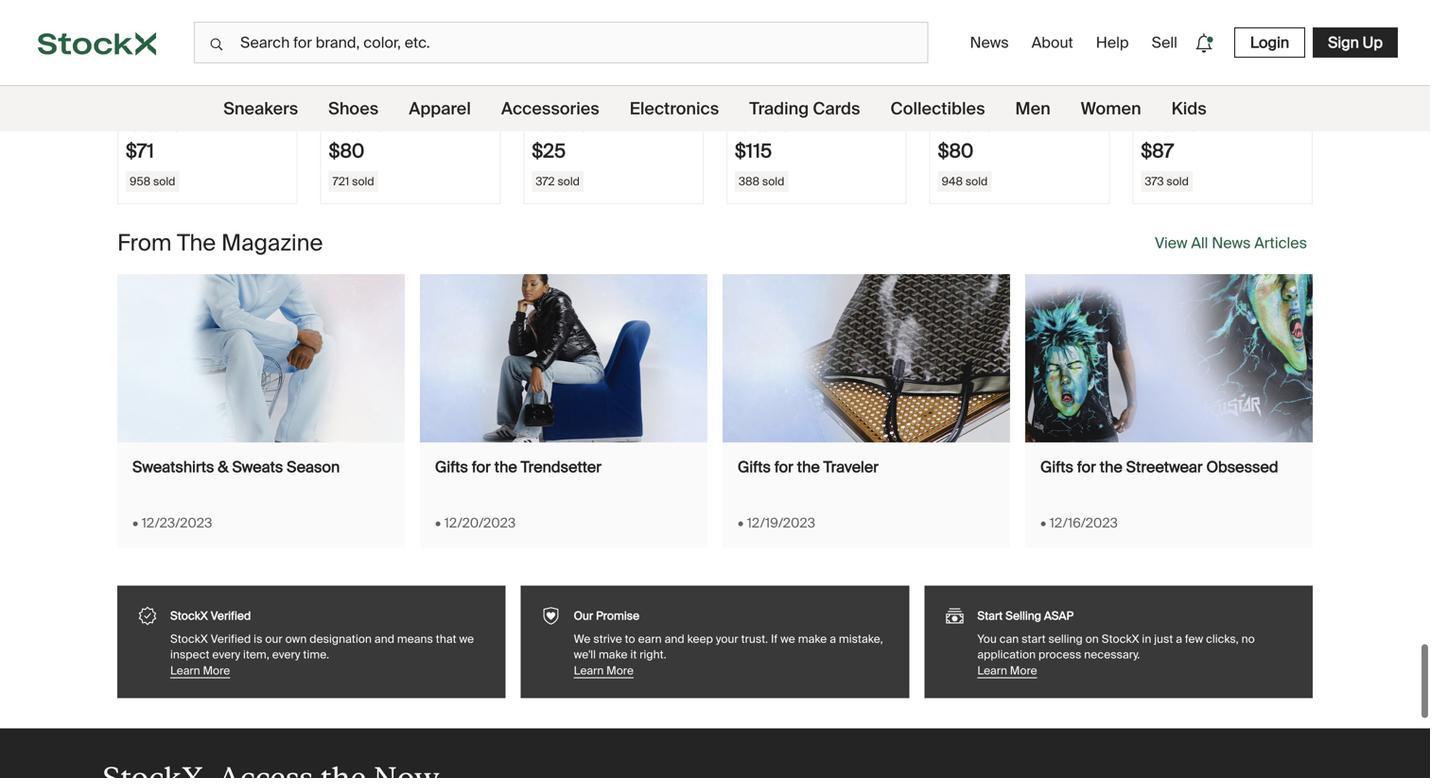 Task type: vqa. For each thing, say whether or not it's contained in the screenshot.
$99 to the left
no



Task type: describe. For each thing, give the bounding box(es) containing it.
you
[[978, 632, 997, 647]]

ask for lego city ski and climbing center set 60366
[[979, 120, 999, 135]]

$80 for travis scott cactus jack fortnite 12" action figure duo set
[[329, 139, 365, 163]]

selling
[[1049, 632, 1083, 647]]

buddies
[[600, 97, 651, 114]]

promise
[[596, 609, 640, 624]]

lowest for lego city express passenger train set 60337
[[735, 120, 773, 135]]

help
[[1097, 33, 1130, 53]]

your
[[716, 632, 739, 647]]

ask for mcdonald's x kerwin frost mcnugget buddies figures set of 6
[[573, 120, 592, 135]]

blonde
[[207, 78, 251, 96]]

trading
[[750, 98, 809, 120]]

time.
[[303, 648, 329, 662]]

we for if
[[781, 632, 796, 647]]

948 sold
[[942, 174, 988, 189]]

lego inside "lego city passenger airplane set 60367 lowest ask $87"
[[1142, 78, 1178, 96]]

mistake,
[[839, 632, 884, 647]]

shoes
[[329, 98, 379, 120]]

figure
[[443, 97, 481, 114]]

view all news articles link
[[1150, 227, 1314, 260]]

ask inside "lego city passenger airplane set 60367 lowest ask $87"
[[1182, 120, 1202, 135]]

2 verified from the top
[[211, 632, 251, 647]]

trading cards link
[[750, 86, 861, 132]]

sneakers
[[224, 98, 298, 120]]

figures
[[532, 115, 578, 132]]

and inside our promise we strive to earn and keep your trust. if we make a mistake, we'll make it right. learn more
[[665, 632, 685, 647]]

frost
[[663, 78, 694, 96]]

lowest ask $115
[[735, 120, 795, 163]]

• for gifts for the trendsetter
[[435, 515, 441, 533]]

login button
[[1235, 27, 1306, 58]]

collectibles link
[[891, 86, 986, 132]]

frank ocean blonde 2xlp vinyl black lowest ask $71
[[126, 78, 287, 163]]

the for trendsetter
[[495, 458, 518, 478]]

view
[[1156, 234, 1188, 253]]

gifts for the traveler
[[738, 458, 879, 478]]

login
[[1251, 33, 1290, 53]]

lego for $80
[[939, 78, 975, 96]]

black
[[158, 97, 191, 114]]

news link
[[963, 25, 1017, 60]]

women link
[[1081, 86, 1142, 132]]

product category switcher element
[[0, 86, 1431, 132]]

necessary.
[[1085, 648, 1141, 662]]

apparel
[[409, 98, 471, 120]]

lowest inside the frank ocean blonde 2xlp vinyl black lowest ask $71
[[126, 120, 164, 135]]

for for streetwear
[[1078, 458, 1097, 478]]

sold for mcdonald's x kerwin frost mcnugget buddies figures set of 6
[[558, 174, 580, 189]]

0 vertical spatial news
[[970, 33, 1010, 53]]

designation
[[310, 632, 372, 647]]

frank
[[126, 78, 160, 96]]

stockx logo link
[[0, 0, 194, 85]]

passenger inside lego city express passenger train set 60337
[[735, 97, 801, 114]]

sweatshirts & sweats season
[[132, 458, 340, 478]]

lego city passenger airplane set 60367 lowest ask $87
[[1142, 78, 1273, 163]]

men
[[1016, 98, 1051, 120]]

collectibles
[[891, 98, 986, 120]]

gifts for gifts for the traveler
[[738, 458, 771, 478]]

ocean
[[163, 78, 204, 96]]

kerwin
[[618, 78, 660, 96]]

in
[[1143, 632, 1152, 647]]

1 vertical spatial make
[[599, 648, 628, 662]]

$80 for lego city ski and climbing center set 60366
[[939, 139, 974, 163]]

and inside lego city ski and climbing center set 60366
[[1027, 78, 1050, 96]]

2xlp
[[254, 78, 287, 96]]

$87
[[1142, 139, 1175, 163]]

airplane
[[1142, 97, 1193, 114]]

keep
[[688, 632, 714, 647]]

scott
[[367, 78, 400, 96]]

ski
[[1005, 78, 1023, 96]]

we
[[574, 632, 591, 647]]

• 12/19/2023
[[738, 515, 816, 533]]

means
[[397, 632, 433, 647]]

inspect
[[170, 648, 210, 662]]

duo
[[329, 115, 354, 132]]

start
[[978, 609, 1003, 624]]

372
[[536, 174, 555, 189]]

electronics
[[630, 98, 720, 120]]

cards
[[813, 98, 861, 120]]

obsessed
[[1207, 458, 1279, 478]]

stockx logo image
[[38, 32, 156, 55]]

men link
[[1016, 86, 1051, 132]]

388
[[739, 174, 760, 189]]

sell
[[1152, 33, 1178, 53]]

vinyl
[[126, 97, 154, 114]]

lowest for mcdonald's x kerwin frost mcnugget buddies figures set of 6
[[532, 120, 570, 135]]

it
[[631, 648, 637, 662]]

• for sweatshirts & sweats season
[[132, 515, 138, 533]]

sneakers link
[[224, 86, 298, 132]]

60366
[[939, 115, 980, 132]]

trading cards
[[750, 98, 861, 120]]

center
[[997, 97, 1039, 114]]

a inside start selling asap you can start selling on stockx in just a few clicks, no application process necessary. learn more
[[1177, 632, 1183, 647]]

&
[[218, 458, 229, 478]]

set inside travis scott cactus jack fortnite 12" action figure duo set
[[357, 115, 378, 132]]

on
[[1086, 632, 1100, 647]]

express
[[802, 78, 851, 96]]

frank ocean blonde 2xlp vinyl black image
[[141, 0, 274, 56]]

lego city ski and climbing center set 60366 image
[[954, 0, 1086, 56]]

apparel link
[[409, 86, 471, 132]]

1 every from the left
[[212, 648, 241, 662]]

ask inside the frank ocean blonde 2xlp vinyl black lowest ask $71
[[166, 120, 186, 135]]

if
[[771, 632, 778, 647]]

sign
[[1329, 33, 1360, 53]]

travis
[[329, 78, 364, 96]]

lego city express passenger train set 60337 image
[[751, 0, 883, 56]]

about link
[[1025, 25, 1081, 60]]

lego for $115
[[735, 78, 772, 96]]

learn inside stockx verified stockx verified is our own designation and means that we inspect every item, every time. learn more
[[170, 664, 200, 679]]

trendsetter
[[521, 458, 602, 478]]

articles
[[1255, 234, 1308, 253]]

958 sold
[[130, 174, 175, 189]]

the for streetwear
[[1100, 458, 1123, 478]]

• 12/23/2023
[[132, 515, 212, 533]]

sweatshirts
[[132, 458, 214, 478]]

jack
[[450, 78, 479, 96]]

learn inside our promise we strive to earn and keep your trust. if we make a mistake, we'll make it right. learn more
[[574, 664, 604, 679]]

373 sold
[[1145, 174, 1190, 189]]

passenger inside "lego city passenger airplane set 60367 lowest ask $87"
[[1208, 78, 1273, 96]]

our
[[265, 632, 283, 647]]

learn more link for designation
[[170, 663, 487, 680]]

set inside "lego city passenger airplane set 60367 lowest ask $87"
[[1196, 97, 1217, 114]]

sold for lego city passenger airplane set 60367
[[1167, 174, 1190, 189]]

1 horizontal spatial make
[[799, 632, 827, 647]]

accessories link
[[501, 86, 600, 132]]

a inside our promise we strive to earn and keep your trust. if we make a mistake, we'll make it right. learn more
[[830, 632, 837, 647]]

mcnugget
[[532, 97, 597, 114]]

for for trendsetter
[[472, 458, 491, 478]]

• for gifts for the streetwear obsessed
[[1041, 515, 1047, 533]]

learn more link for on
[[978, 663, 1295, 680]]



Task type: locate. For each thing, give the bounding box(es) containing it.
0 horizontal spatial and
[[375, 632, 395, 647]]

sign up button
[[1314, 27, 1399, 58]]

1 a from the left
[[830, 632, 837, 647]]

$115
[[735, 139, 773, 163]]

1 horizontal spatial gifts
[[738, 458, 771, 478]]

1 sold from the left
[[153, 174, 175, 189]]

lego city passenger airplane set 60367 image
[[1157, 0, 1290, 56]]

earn
[[638, 632, 662, 647]]

ask down 'mcnugget'
[[573, 120, 592, 135]]

sold for travis scott cactus jack fortnite 12" action figure duo set
[[352, 174, 374, 189]]

learn more link down your
[[574, 663, 891, 680]]

sold for lego city express passenger train set 60337
[[763, 174, 785, 189]]

2 horizontal spatial city
[[1181, 78, 1205, 96]]

learn down "application"
[[978, 664, 1008, 679]]

1 horizontal spatial learn
[[574, 664, 604, 679]]

kids link
[[1172, 86, 1207, 132]]

lowest inside lowest ask $115
[[735, 120, 773, 135]]

help link
[[1089, 25, 1137, 60]]

every down own
[[272, 648, 301, 662]]

more down "application"
[[1011, 664, 1038, 679]]

more
[[203, 664, 230, 679], [607, 664, 634, 679], [1011, 664, 1038, 679]]

stockx inside start selling asap you can start selling on stockx in just a few clicks, no application process necessary. learn more
[[1102, 632, 1140, 647]]

lowest down shoes
[[329, 120, 367, 135]]

1 horizontal spatial lowest ask $80
[[939, 120, 999, 163]]

and right earn
[[665, 632, 685, 647]]

cactus
[[403, 78, 447, 96]]

3 the from the left
[[1100, 458, 1123, 478]]

lego up trading
[[735, 78, 772, 96]]

1 lowest ask $80 from the left
[[329, 120, 389, 163]]

2 we from the left
[[781, 632, 796, 647]]

city for $115
[[775, 78, 799, 96]]

2 lowest from the left
[[329, 120, 367, 135]]

$80 down duo
[[329, 139, 365, 163]]

the left streetwear
[[1100, 458, 1123, 478]]

1 learn more link from the left
[[170, 663, 487, 680]]

item,
[[243, 648, 270, 662]]

0 horizontal spatial we
[[459, 632, 474, 647]]

0 vertical spatial verified
[[211, 609, 251, 624]]

learn more link for keep
[[574, 663, 891, 680]]

and up men at the right of page
[[1027, 78, 1050, 96]]

0 horizontal spatial lowest ask $80
[[329, 120, 389, 163]]

3 more from the left
[[1011, 664, 1038, 679]]

3 lowest from the left
[[532, 120, 570, 135]]

0 horizontal spatial news
[[970, 33, 1010, 53]]

0 horizontal spatial passenger
[[735, 97, 801, 114]]

sold
[[153, 174, 175, 189], [352, 174, 374, 189], [558, 174, 580, 189], [763, 174, 785, 189], [966, 174, 988, 189], [1167, 174, 1190, 189]]

right.
[[640, 648, 667, 662]]

we inside stockx verified stockx verified is our own designation and means that we inspect every item, every time. learn more
[[459, 632, 474, 647]]

2 a from the left
[[1177, 632, 1183, 647]]

3 gifts from the left
[[1041, 458, 1074, 478]]

we for that
[[459, 632, 474, 647]]

2 the from the left
[[798, 458, 820, 478]]

1 horizontal spatial more
[[607, 664, 634, 679]]

gifts for gifts for the streetwear obsessed
[[1041, 458, 1074, 478]]

$80 down 60366
[[939, 139, 974, 163]]

ask down climbing
[[979, 120, 999, 135]]

4 sold from the left
[[763, 174, 785, 189]]

2 lego from the left
[[939, 78, 975, 96]]

3 • from the left
[[738, 515, 744, 533]]

• 12/16/2023
[[1041, 515, 1119, 533]]

learn
[[170, 664, 200, 679], [574, 664, 604, 679], [978, 664, 1008, 679]]

1 learn from the left
[[170, 664, 200, 679]]

verified left is
[[211, 632, 251, 647]]

set down fortnite
[[357, 115, 378, 132]]

12/23/2023
[[142, 515, 212, 533]]

sold right 388
[[763, 174, 785, 189]]

learn more link down necessary. in the right of the page
[[978, 663, 1295, 680]]

0 horizontal spatial more
[[203, 664, 230, 679]]

2 learn more link from the left
[[574, 663, 891, 680]]

0 horizontal spatial lego
[[735, 78, 772, 96]]

sell link
[[1145, 25, 1186, 60]]

accessories
[[501, 98, 600, 120]]

lego inside lego city express passenger train set 60337
[[735, 78, 772, 96]]

60337
[[735, 115, 775, 132]]

2 lowest ask $80 from the left
[[939, 120, 999, 163]]

2 sold from the left
[[352, 174, 374, 189]]

lowest up $115 at the right top
[[735, 120, 773, 135]]

ask down 12"
[[370, 120, 389, 135]]

to
[[625, 632, 636, 647]]

lego up climbing
[[939, 78, 975, 96]]

a
[[830, 632, 837, 647], [1177, 632, 1183, 647]]

1 lowest from the left
[[126, 120, 164, 135]]

2 gifts from the left
[[738, 458, 771, 478]]

2 • from the left
[[435, 515, 441, 533]]

1 horizontal spatial and
[[665, 632, 685, 647]]

and left 'means'
[[375, 632, 395, 647]]

1 horizontal spatial we
[[781, 632, 796, 647]]

2 horizontal spatial and
[[1027, 78, 1050, 96]]

3 city from the left
[[1181, 78, 1205, 96]]

lowest for lego city ski and climbing center set 60366
[[939, 120, 976, 135]]

2 every from the left
[[272, 648, 301, 662]]

and
[[1027, 78, 1050, 96], [375, 632, 395, 647], [665, 632, 685, 647]]

city inside lego city ski and climbing center set 60366
[[978, 78, 1002, 96]]

set left of
[[581, 115, 602, 132]]

1 horizontal spatial $80
[[939, 139, 974, 163]]

5 lowest from the left
[[939, 120, 976, 135]]

trust.
[[742, 632, 769, 647]]

lowest ask $80 down shoes
[[329, 120, 389, 163]]

learn down we'll
[[574, 664, 604, 679]]

3 lego from the left
[[1142, 78, 1178, 96]]

1 $80 from the left
[[329, 139, 365, 163]]

sold right 721
[[352, 174, 374, 189]]

1 horizontal spatial the
[[798, 458, 820, 478]]

view all news articles
[[1156, 234, 1308, 253]]

few
[[1186, 632, 1204, 647]]

gifts for the streetwear obsessed
[[1041, 458, 1279, 478]]

from
[[117, 229, 172, 258]]

a left the 'mistake,'
[[830, 632, 837, 647]]

more inside start selling asap you can start selling on stockx in just a few clicks, no application process necessary. learn more
[[1011, 664, 1038, 679]]

we right that
[[459, 632, 474, 647]]

4 lowest from the left
[[735, 120, 773, 135]]

ask inside lowest ask $25
[[573, 120, 592, 135]]

6 sold from the left
[[1167, 174, 1190, 189]]

0 horizontal spatial every
[[212, 648, 241, 662]]

2 ask from the left
[[370, 120, 389, 135]]

2 horizontal spatial the
[[1100, 458, 1123, 478]]

2 horizontal spatial for
[[1078, 458, 1097, 478]]

make down strive
[[599, 648, 628, 662]]

1 horizontal spatial lego
[[939, 78, 975, 96]]

sold right 373
[[1167, 174, 1190, 189]]

more inside stockx verified stockx verified is our own designation and means that we inspect every item, every time. learn more
[[203, 664, 230, 679]]

learn inside start selling asap you can start selling on stockx in just a few clicks, no application process necessary. learn more
[[978, 664, 1008, 679]]

3 learn more link from the left
[[978, 663, 1295, 680]]

958
[[130, 174, 151, 189]]

• left 12/23/2023
[[132, 515, 138, 533]]

0 horizontal spatial the
[[495, 458, 518, 478]]

1 lego from the left
[[735, 78, 772, 96]]

city for $80
[[978, 78, 1002, 96]]

of
[[605, 115, 617, 132]]

2 horizontal spatial lego
[[1142, 78, 1178, 96]]

for
[[472, 458, 491, 478], [775, 458, 794, 478], [1078, 458, 1097, 478]]

1 we from the left
[[459, 632, 474, 647]]

mcdonald's
[[532, 78, 605, 96]]

5 sold from the left
[[966, 174, 988, 189]]

3 sold from the left
[[558, 174, 580, 189]]

1 vertical spatial news
[[1213, 234, 1252, 253]]

mcdonald's x kerwin frost mcnugget buddies figures set of 6 image
[[548, 0, 680, 56]]

388 sold
[[739, 174, 785, 189]]

set right center
[[1042, 97, 1063, 114]]

lowest for travis scott cactus jack fortnite 12" action figure duo set
[[329, 120, 367, 135]]

2 more from the left
[[607, 664, 634, 679]]

5 ask from the left
[[979, 120, 999, 135]]

a left few
[[1177, 632, 1183, 647]]

60367
[[1220, 97, 1260, 114]]

2 learn from the left
[[574, 664, 604, 679]]

0 horizontal spatial learn more link
[[170, 663, 487, 680]]

2 horizontal spatial learn
[[978, 664, 1008, 679]]

for up 12/16/2023
[[1078, 458, 1097, 478]]

0 vertical spatial make
[[799, 632, 827, 647]]

more down inspect
[[203, 664, 230, 679]]

more inside our promise we strive to earn and keep your trust. if we make a mistake, we'll make it right. learn more
[[607, 664, 634, 679]]

1 the from the left
[[495, 458, 518, 478]]

6 ask from the left
[[1182, 120, 1202, 135]]

set inside lego city express passenger train set 60337
[[837, 97, 857, 114]]

own
[[285, 632, 307, 647]]

$80
[[329, 139, 365, 163], [939, 139, 974, 163]]

more down it
[[607, 664, 634, 679]]

gifts up the • 12/20/2023
[[435, 458, 468, 478]]

ask down kids
[[1182, 120, 1202, 135]]

• left 12/16/2023
[[1041, 515, 1047, 533]]

948
[[942, 174, 963, 189]]

3 ask from the left
[[573, 120, 592, 135]]

1 horizontal spatial passenger
[[1208, 78, 1273, 96]]

women
[[1081, 98, 1142, 120]]

1 horizontal spatial a
[[1177, 632, 1183, 647]]

can
[[1000, 632, 1020, 647]]

6 lowest from the left
[[1142, 120, 1180, 135]]

1 ask from the left
[[166, 120, 186, 135]]

1 for from the left
[[472, 458, 491, 478]]

721
[[333, 174, 350, 189]]

0 horizontal spatial $80
[[329, 139, 365, 163]]

ask for travis scott cactus jack fortnite 12" action figure duo set
[[370, 120, 389, 135]]

passenger
[[1208, 78, 1273, 96], [735, 97, 801, 114]]

city inside lego city express passenger train set 60337
[[775, 78, 799, 96]]

1 verified from the top
[[211, 609, 251, 624]]

learn down inspect
[[170, 664, 200, 679]]

streetwear
[[1127, 458, 1203, 478]]

train
[[804, 97, 833, 114]]

0 horizontal spatial for
[[472, 458, 491, 478]]

we right if
[[781, 632, 796, 647]]

lowest inside "lego city passenger airplane set 60367 lowest ask $87"
[[1142, 120, 1180, 135]]

lowest
[[126, 120, 164, 135], [329, 120, 367, 135], [532, 120, 570, 135], [735, 120, 773, 135], [939, 120, 976, 135], [1142, 120, 1180, 135]]

2 for from the left
[[775, 458, 794, 478]]

ask down black
[[166, 120, 186, 135]]

for up '12/19/2023'
[[775, 458, 794, 478]]

sold right 372
[[558, 174, 580, 189]]

gifts for gifts for the trendsetter
[[435, 458, 468, 478]]

0 horizontal spatial city
[[775, 78, 799, 96]]

2 horizontal spatial more
[[1011, 664, 1038, 679]]

learn more link down time.
[[170, 663, 487, 680]]

travis scott cactus jack fortnite 12" action figure duo set image
[[344, 0, 477, 56]]

lowest ask $80 for travis scott cactus jack fortnite 12" action figure duo set
[[329, 120, 389, 163]]

1 horizontal spatial news
[[1213, 234, 1252, 253]]

we
[[459, 632, 474, 647], [781, 632, 796, 647]]

action
[[400, 97, 439, 114]]

city up trading
[[775, 78, 799, 96]]

the left trendsetter
[[495, 458, 518, 478]]

gifts up • 12/19/2023
[[738, 458, 771, 478]]

3 learn from the left
[[978, 664, 1008, 679]]

sold right 958
[[153, 174, 175, 189]]

set down express
[[837, 97, 857, 114]]

set inside lego city ski and climbing center set 60366
[[1042, 97, 1063, 114]]

make right if
[[799, 632, 827, 647]]

we inside our promise we strive to earn and keep your trust. if we make a mistake, we'll make it right. learn more
[[781, 632, 796, 647]]

sold for frank ocean blonde 2xlp vinyl black
[[153, 174, 175, 189]]

2 horizontal spatial gifts
[[1041, 458, 1074, 478]]

Search... search field
[[194, 22, 929, 63]]

lowest down vinyl
[[126, 120, 164, 135]]

sold for lego city ski and climbing center set 60366
[[966, 174, 988, 189]]

lowest down airplane
[[1142, 120, 1180, 135]]

sold right 948
[[966, 174, 988, 189]]

• left '12/20/2023'
[[435, 515, 441, 533]]

for for traveler
[[775, 458, 794, 478]]

learn more link
[[170, 663, 487, 680], [574, 663, 891, 680], [978, 663, 1295, 680]]

gifts up • 12/16/2023
[[1041, 458, 1074, 478]]

passenger up 60337
[[735, 97, 801, 114]]

city left ski
[[978, 78, 1002, 96]]

372 sold
[[536, 174, 580, 189]]

kids
[[1172, 98, 1207, 120]]

1 more from the left
[[203, 664, 230, 679]]

x
[[608, 78, 615, 96]]

fortnite
[[329, 97, 376, 114]]

0 horizontal spatial make
[[599, 648, 628, 662]]

0 horizontal spatial learn
[[170, 664, 200, 679]]

1 city from the left
[[775, 78, 799, 96]]

the left traveler
[[798, 458, 820, 478]]

2 $80 from the left
[[939, 139, 974, 163]]

0 horizontal spatial gifts
[[435, 458, 468, 478]]

up
[[1363, 33, 1384, 53]]

notification unread icon image
[[1191, 30, 1218, 56]]

magazine
[[221, 229, 323, 258]]

1 vertical spatial verified
[[211, 632, 251, 647]]

lowest inside lowest ask $25
[[532, 120, 570, 135]]

lowest ask $80 down climbing
[[939, 120, 999, 163]]

the for traveler
[[798, 458, 820, 478]]

• for gifts for the traveler
[[738, 515, 744, 533]]

traveler
[[824, 458, 879, 478]]

clicks,
[[1207, 632, 1239, 647]]

news up ski
[[970, 33, 1010, 53]]

3 for from the left
[[1078, 458, 1097, 478]]

city up kids
[[1181, 78, 1205, 96]]

lowest ask $80 for lego city ski and climbing center set 60366
[[939, 120, 999, 163]]

lowest down accessories
[[532, 120, 570, 135]]

that
[[436, 632, 457, 647]]

passenger up 60367
[[1208, 78, 1273, 96]]

set left 60367
[[1196, 97, 1217, 114]]

1 gifts from the left
[[435, 458, 468, 478]]

every left item,
[[212, 648, 241, 662]]

set inside mcdonald's x kerwin frost mcnugget buddies figures set of 6
[[581, 115, 602, 132]]

ask inside lowest ask $115
[[776, 120, 795, 135]]

verified
[[211, 609, 251, 624], [211, 632, 251, 647]]

our promise we strive to earn and keep your trust. if we make a mistake, we'll make it right. learn more
[[574, 609, 884, 679]]

1 horizontal spatial city
[[978, 78, 1002, 96]]

and inside stockx verified stockx verified is our own designation and means that we inspect every item, every time. learn more
[[375, 632, 395, 647]]

verified up item,
[[211, 609, 251, 624]]

1 horizontal spatial every
[[272, 648, 301, 662]]

4 ask from the left
[[776, 120, 795, 135]]

12/19/2023
[[747, 515, 816, 533]]

1 horizontal spatial learn more link
[[574, 663, 891, 680]]

lego up airplane
[[1142, 78, 1178, 96]]

12/16/2023
[[1050, 515, 1119, 533]]

0 horizontal spatial a
[[830, 632, 837, 647]]

asap
[[1045, 609, 1074, 624]]

lowest ask $80
[[329, 120, 389, 163], [939, 120, 999, 163]]

lowest down climbing
[[939, 120, 976, 135]]

lego
[[735, 78, 772, 96], [939, 78, 975, 96], [1142, 78, 1178, 96]]

1 • from the left
[[132, 515, 138, 533]]

from the magazine
[[117, 229, 323, 258]]

12"
[[380, 97, 397, 114]]

for up '12/20/2023'
[[472, 458, 491, 478]]

$71
[[126, 139, 154, 163]]

ask down trading
[[776, 120, 795, 135]]

• left '12/19/2023'
[[738, 515, 744, 533]]

2 city from the left
[[978, 78, 1002, 96]]

stockx verified stockx verified is our own designation and means that we inspect every item, every time. learn more
[[170, 609, 474, 679]]

make
[[799, 632, 827, 647], [599, 648, 628, 662]]

2 horizontal spatial learn more link
[[978, 663, 1295, 680]]

no
[[1242, 632, 1256, 647]]

lego inside lego city ski and climbing center set 60366
[[939, 78, 975, 96]]

1 horizontal spatial for
[[775, 458, 794, 478]]

city inside "lego city passenger airplane set 60367 lowest ask $87"
[[1181, 78, 1205, 96]]

ask for lego city express passenger train set 60337
[[776, 120, 795, 135]]

4 • from the left
[[1041, 515, 1047, 533]]

news right 'all'
[[1213, 234, 1252, 253]]



